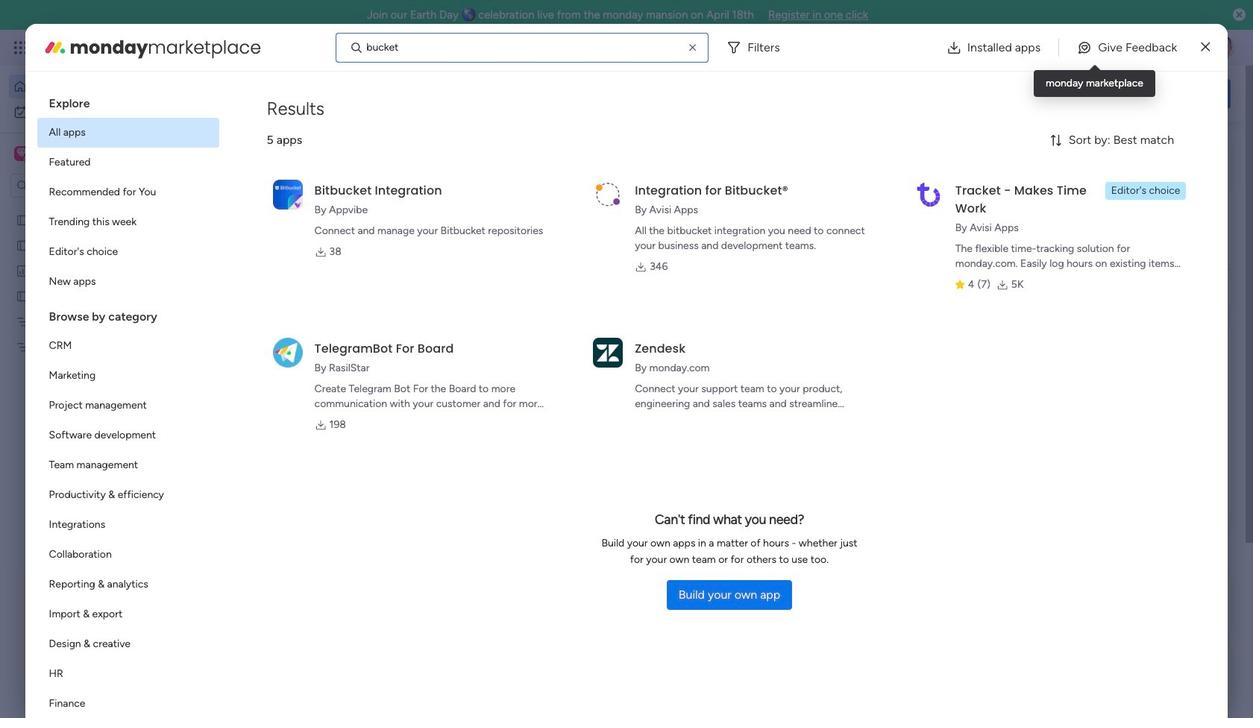 Task type: locate. For each thing, give the bounding box(es) containing it.
update feed image
[[1022, 40, 1036, 55]]

public board image
[[16, 238, 30, 252]]

invite members image
[[1054, 40, 1069, 55]]

2 image
[[1033, 31, 1046, 47]]

1 vertical spatial heading
[[37, 297, 219, 331]]

1 vertical spatial public board image
[[16, 289, 30, 303]]

workspace selection element
[[14, 145, 125, 164]]

public board image up public board icon
[[16, 213, 30, 227]]

help image
[[1157, 40, 1172, 55]]

app logo image
[[273, 180, 303, 209], [593, 180, 623, 209], [914, 180, 944, 209], [273, 338, 303, 368], [593, 338, 623, 368]]

help center element
[[1007, 645, 1231, 705]]

monday marketplace image
[[43, 35, 67, 59]]

workspace image
[[14, 146, 29, 162], [17, 146, 27, 162]]

list box
[[37, 84, 219, 719], [0, 204, 190, 561]]

v2 user feedback image
[[1019, 85, 1031, 102]]

quick search results list box
[[231, 169, 972, 550]]

1 heading from the top
[[37, 84, 219, 118]]

terry turtle image
[[1212, 36, 1236, 60]]

public board image down public dashboard image
[[16, 289, 30, 303]]

heading
[[37, 84, 219, 118], [37, 297, 219, 331]]

0 vertical spatial public board image
[[16, 213, 30, 227]]

option
[[9, 75, 181, 98], [9, 100, 181, 124], [37, 118, 219, 148], [37, 148, 219, 178], [37, 178, 219, 207], [0, 206, 190, 209], [37, 207, 219, 237], [37, 237, 219, 267], [37, 267, 219, 297], [37, 331, 219, 361], [37, 361, 219, 391], [37, 391, 219, 421], [37, 421, 219, 451], [37, 451, 219, 481], [37, 481, 219, 510], [37, 510, 219, 540], [37, 540, 219, 570], [37, 570, 219, 600], [37, 600, 219, 630], [37, 630, 219, 660], [37, 660, 219, 689], [37, 689, 219, 719]]

0 vertical spatial heading
[[37, 84, 219, 118]]

public board image
[[16, 213, 30, 227], [16, 289, 30, 303]]



Task type: describe. For each thing, give the bounding box(es) containing it.
2 heading from the top
[[37, 297, 219, 331]]

public dashboard image
[[16, 263, 30, 278]]

2 public board image from the top
[[16, 289, 30, 303]]

v2 bolt switch image
[[1136, 85, 1145, 102]]

dapulse x slim image
[[1209, 138, 1227, 156]]

monday marketplace image
[[1087, 40, 1102, 55]]

notifications image
[[989, 40, 1004, 55]]

1 workspace image from the left
[[14, 146, 29, 162]]

2 workspace image from the left
[[17, 146, 27, 162]]

select product image
[[13, 40, 28, 55]]

1 public board image from the top
[[16, 213, 30, 227]]

check circle image
[[1030, 189, 1039, 200]]

Search in workspace field
[[31, 177, 125, 194]]

search everything image
[[1124, 40, 1139, 55]]

see plans image
[[248, 40, 261, 56]]

circle o image
[[1030, 246, 1039, 257]]

getting started element
[[1007, 574, 1231, 633]]

dapulse x slim image
[[1202, 38, 1211, 56]]



Task type: vqa. For each thing, say whether or not it's contained in the screenshot.
first preview image from right
no



